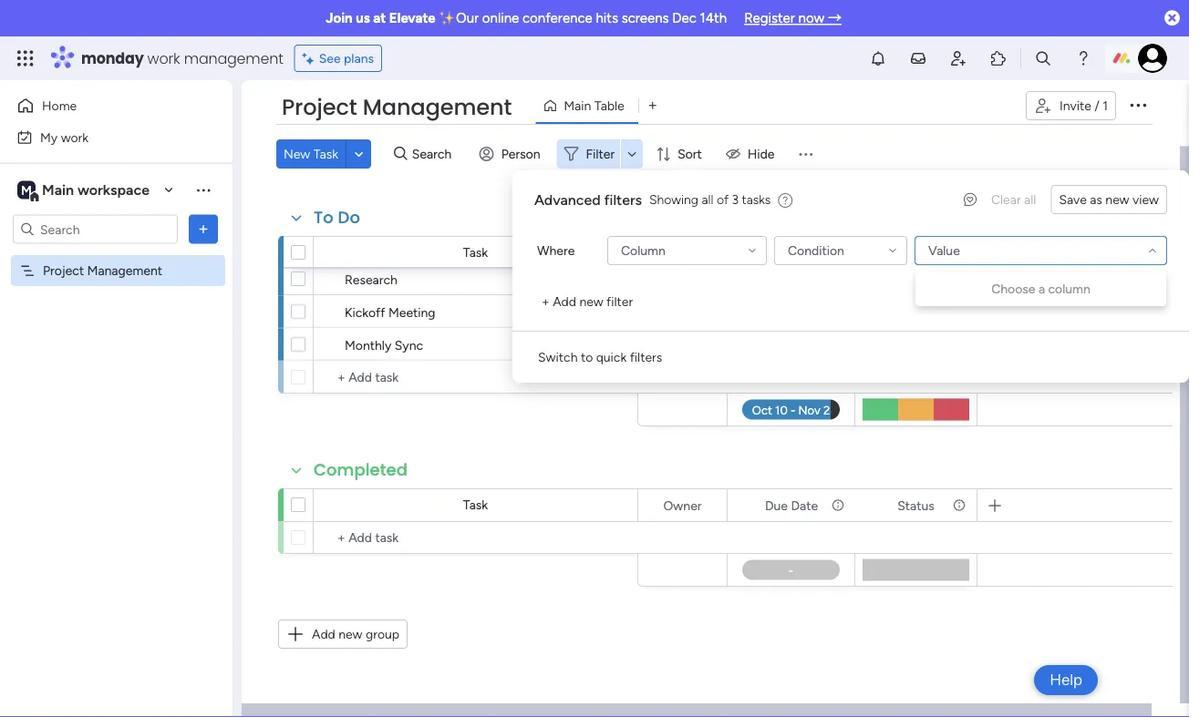 Task type: vqa. For each thing, say whether or not it's contained in the screenshot.
WORKING SPACE
no



Task type: describe. For each thing, give the bounding box(es) containing it.
/
[[1095, 98, 1100, 114]]

workspace
[[77, 181, 150, 199]]

all inside button
[[1024, 192, 1036, 207]]

kickoff
[[345, 305, 385, 320]]

column
[[1048, 281, 1090, 297]]

save as new view button
[[1051, 185, 1167, 214]]

work for my
[[61, 129, 89, 145]]

add view image
[[649, 99, 656, 112]]

angle down image
[[354, 147, 363, 161]]

my
[[40, 129, 58, 145]]

quick
[[596, 350, 627, 365]]

invite / 1
[[1060, 98, 1108, 114]]

1
[[1103, 98, 1108, 114]]

completed
[[314, 459, 408, 482]]

✨
[[439, 10, 453, 26]]

main workspace
[[42, 181, 150, 199]]

1 + add task text field from the top
[[323, 367, 629, 388]]

working on it
[[878, 272, 954, 288]]

1 owner field from the top
[[659, 242, 706, 262]]

1 due date from the top
[[765, 244, 818, 260]]

at
[[373, 10, 386, 26]]

clear
[[991, 192, 1021, 207]]

hits
[[596, 10, 618, 26]]

1 column information image from the top
[[831, 245, 845, 259]]

conference
[[522, 10, 592, 26]]

value
[[928, 243, 960, 259]]

add new group button
[[278, 620, 408, 649]]

search everything image
[[1034, 49, 1052, 67]]

invite members image
[[949, 49, 968, 67]]

Completed field
[[309, 459, 412, 482]]

dec
[[672, 10, 697, 26]]

project inside list box
[[43, 263, 84, 279]]

monday work management
[[81, 48, 283, 68]]

working
[[878, 272, 925, 288]]

see plans
[[319, 51, 374, 66]]

my work
[[40, 129, 89, 145]]

as
[[1090, 192, 1102, 207]]

plans
[[344, 51, 374, 66]]

task for to do
[[463, 245, 488, 260]]

+ add new filter
[[542, 294, 633, 310]]

see plans button
[[294, 45, 382, 72]]

meeting
[[388, 305, 436, 320]]

status for first status field from the bottom
[[897, 498, 935, 513]]

2 column information image from the top
[[952, 498, 967, 513]]

new for filter
[[579, 294, 603, 310]]

help
[[1050, 671, 1082, 690]]

of
[[717, 192, 729, 207]]

new inside 'add new group' button
[[339, 627, 362, 642]]

main for main table
[[564, 98, 591, 114]]

m
[[21, 182, 32, 198]]

screens
[[622, 10, 669, 26]]

project management inside 'field'
[[282, 92, 512, 123]]

table
[[594, 98, 624, 114]]

view
[[1133, 192, 1159, 207]]

2 + add task text field from the top
[[323, 527, 629, 549]]

switch to quick filters
[[538, 350, 662, 365]]

filter
[[586, 146, 615, 162]]

bob builder image
[[1138, 44, 1167, 73]]

to
[[314, 206, 334, 229]]

due for 2nd due date field from the top of the page
[[765, 498, 788, 513]]

date for second due date field from the bottom of the page
[[791, 244, 818, 260]]

research
[[345, 272, 397, 287]]

do
[[338, 206, 360, 229]]

menu image
[[796, 145, 815, 163]]

1 column information image from the top
[[952, 245, 967, 259]]

kickoff meeting
[[345, 305, 436, 320]]

sort
[[678, 146, 702, 162]]

project management inside list box
[[43, 263, 162, 279]]

save as new view
[[1059, 192, 1159, 207]]

workspace image
[[17, 180, 36, 200]]

now
[[798, 10, 825, 26]]

register now → link
[[744, 10, 842, 26]]

condition
[[788, 243, 844, 259]]

v2 search image
[[394, 144, 407, 164]]

clear all button
[[984, 185, 1044, 214]]

filters inside button
[[630, 350, 662, 365]]

main table button
[[536, 91, 638, 120]]

all inside advanced filters showing all of 3 tasks
[[702, 192, 713, 207]]

home button
[[11, 91, 196, 120]]

workspace options image
[[194, 181, 212, 199]]

advanced filters showing all of 3 tasks
[[534, 191, 771, 208]]

inbox image
[[909, 49, 927, 67]]

0 horizontal spatial options image
[[194, 220, 212, 238]]

where
[[537, 243, 575, 259]]

group
[[366, 627, 399, 642]]

a
[[1039, 281, 1045, 297]]

to do
[[314, 206, 360, 229]]

choose a column
[[991, 281, 1090, 297]]

add new group
[[312, 627, 399, 642]]



Task type: locate. For each thing, give the bounding box(es) containing it.
invite / 1 button
[[1026, 91, 1116, 120]]

+ Add task text field
[[323, 367, 629, 388], [323, 527, 629, 549]]

register now →
[[744, 10, 842, 26]]

option
[[0, 254, 233, 258]]

1 vertical spatial project management
[[43, 263, 162, 279]]

0 horizontal spatial main
[[42, 181, 74, 199]]

options image down workspace options image
[[194, 220, 212, 238]]

→
[[828, 10, 842, 26]]

column information image
[[831, 245, 845, 259], [831, 498, 845, 513]]

on
[[928, 272, 943, 288]]

1 vertical spatial filters
[[630, 350, 662, 365]]

project
[[282, 92, 357, 123], [43, 263, 84, 279]]

workspace selection element
[[17, 179, 152, 203]]

2 column information image from the top
[[831, 498, 845, 513]]

add
[[553, 294, 576, 310], [312, 627, 335, 642]]

0 horizontal spatial project management
[[43, 263, 162, 279]]

0 horizontal spatial new
[[339, 627, 362, 642]]

1 horizontal spatial options image
[[1127, 94, 1149, 116]]

options image right 1
[[1127, 94, 1149, 116]]

0 vertical spatial status field
[[893, 242, 939, 262]]

0 vertical spatial date
[[791, 244, 818, 260]]

add right +
[[553, 294, 576, 310]]

management
[[184, 48, 283, 68]]

apps image
[[989, 49, 1008, 67]]

1 vertical spatial due date field
[[760, 496, 823, 516]]

1 horizontal spatial management
[[363, 92, 512, 123]]

management up search field
[[363, 92, 512, 123]]

filters right quick
[[630, 350, 662, 365]]

1 all from the left
[[702, 192, 713, 207]]

main left table
[[564, 98, 591, 114]]

2 date from the top
[[791, 498, 818, 513]]

register
[[744, 10, 795, 26]]

filter
[[607, 294, 633, 310]]

filters
[[604, 191, 642, 208], [630, 350, 662, 365]]

see
[[319, 51, 341, 66]]

0 vertical spatial task
[[313, 146, 338, 162]]

0 vertical spatial project
[[282, 92, 357, 123]]

join us at elevate ✨ our online conference hits screens dec 14th
[[326, 10, 727, 26]]

online
[[482, 10, 519, 26]]

main right workspace image
[[42, 181, 74, 199]]

Status field
[[893, 242, 939, 262], [893, 496, 939, 516]]

filters down the arrow down icon at top right
[[604, 191, 642, 208]]

project management list box
[[0, 252, 233, 533]]

0 vertical spatial + add task text field
[[323, 367, 629, 388]]

2 horizontal spatial new
[[1106, 192, 1129, 207]]

Search field
[[407, 141, 462, 167]]

my work button
[[11, 123, 196, 152]]

0 vertical spatial main
[[564, 98, 591, 114]]

0 horizontal spatial work
[[61, 129, 89, 145]]

status
[[897, 244, 935, 260], [897, 498, 935, 513]]

it
[[946, 272, 954, 288]]

0 vertical spatial status
[[897, 244, 935, 260]]

new
[[284, 146, 310, 162]]

0 horizontal spatial project
[[43, 263, 84, 279]]

1 vertical spatial options image
[[194, 220, 212, 238]]

2 due date from the top
[[765, 498, 818, 513]]

main table
[[564, 98, 624, 114]]

1 vertical spatial column information image
[[952, 498, 967, 513]]

sync
[[395, 337, 423, 353]]

our
[[456, 10, 479, 26]]

join
[[326, 10, 353, 26]]

date
[[791, 244, 818, 260], [791, 498, 818, 513]]

Due Date field
[[760, 242, 823, 262], [760, 496, 823, 516]]

1 status from the top
[[897, 244, 935, 260]]

1 vertical spatial management
[[87, 263, 162, 279]]

tasks
[[742, 192, 771, 207]]

clear all
[[991, 192, 1036, 207]]

switch to quick filters button
[[531, 343, 670, 372]]

2 due from the top
[[765, 498, 788, 513]]

new task button
[[276, 140, 346, 169]]

2 vertical spatial new
[[339, 627, 362, 642]]

new for view
[[1106, 192, 1129, 207]]

new inside + add new filter button
[[579, 294, 603, 310]]

task inside button
[[313, 146, 338, 162]]

management
[[363, 92, 512, 123], [87, 263, 162, 279]]

us
[[356, 10, 370, 26]]

0 vertical spatial options image
[[1127, 94, 1149, 116]]

main inside 'button'
[[564, 98, 591, 114]]

sort button
[[648, 140, 713, 169]]

0 vertical spatial filters
[[604, 191, 642, 208]]

monthly sync
[[345, 337, 423, 353]]

1 due date field from the top
[[760, 242, 823, 262]]

0 vertical spatial due
[[765, 244, 788, 260]]

work for monday
[[147, 48, 180, 68]]

0 horizontal spatial management
[[87, 263, 162, 279]]

due date
[[765, 244, 818, 260], [765, 498, 818, 513]]

hide
[[748, 146, 775, 162]]

1 date from the top
[[791, 244, 818, 260]]

task for completed
[[463, 497, 488, 513]]

2 owner field from the top
[[659, 496, 706, 516]]

0 vertical spatial add
[[553, 294, 576, 310]]

all
[[702, 192, 713, 207], [1024, 192, 1036, 207]]

1 vertical spatial task
[[463, 245, 488, 260]]

1 vertical spatial work
[[61, 129, 89, 145]]

1 vertical spatial + add task text field
[[323, 527, 629, 549]]

new right 'as'
[[1106, 192, 1129, 207]]

2 status field from the top
[[893, 496, 939, 516]]

project management down search in workspace field
[[43, 263, 162, 279]]

management inside project management 'field'
[[363, 92, 512, 123]]

add left group
[[312, 627, 335, 642]]

1 vertical spatial due date
[[765, 498, 818, 513]]

showing
[[649, 192, 699, 207]]

1 vertical spatial owner
[[663, 498, 702, 513]]

2 all from the left
[[1024, 192, 1036, 207]]

project up the new task button
[[282, 92, 357, 123]]

0 vertical spatial owner field
[[659, 242, 706, 262]]

date for 2nd due date field from the top of the page
[[791, 498, 818, 513]]

work inside button
[[61, 129, 89, 145]]

invite
[[1060, 98, 1091, 114]]

management down search in workspace field
[[87, 263, 162, 279]]

hide button
[[718, 140, 786, 169]]

0 vertical spatial due date field
[[760, 242, 823, 262]]

3
[[732, 192, 739, 207]]

due for second due date field from the bottom of the page
[[765, 244, 788, 260]]

new task
[[284, 146, 338, 162]]

1 vertical spatial status field
[[893, 496, 939, 516]]

0 vertical spatial project management
[[282, 92, 512, 123]]

arrow down image
[[621, 143, 643, 165]]

all right clear at the right of page
[[1024, 192, 1036, 207]]

to
[[581, 350, 593, 365]]

due
[[765, 244, 788, 260], [765, 498, 788, 513]]

filter button
[[557, 140, 643, 169]]

+
[[542, 294, 550, 310]]

1 vertical spatial date
[[791, 498, 818, 513]]

person button
[[472, 140, 551, 169]]

0 horizontal spatial all
[[702, 192, 713, 207]]

Project Management field
[[277, 92, 516, 123]]

work right my
[[61, 129, 89, 145]]

14th
[[700, 10, 727, 26]]

1 horizontal spatial work
[[147, 48, 180, 68]]

0 vertical spatial management
[[363, 92, 512, 123]]

1 horizontal spatial new
[[579, 294, 603, 310]]

monthly
[[345, 337, 391, 353]]

project management up v2 search image
[[282, 92, 512, 123]]

select product image
[[16, 49, 35, 67]]

0 vertical spatial due date
[[765, 244, 818, 260]]

1 horizontal spatial project
[[282, 92, 357, 123]]

1 horizontal spatial main
[[564, 98, 591, 114]]

1 horizontal spatial project management
[[282, 92, 512, 123]]

choose
[[991, 281, 1035, 297]]

home
[[42, 98, 77, 114]]

0 vertical spatial column information image
[[952, 245, 967, 259]]

column
[[621, 243, 666, 259]]

switch
[[538, 350, 578, 365]]

done
[[901, 304, 931, 320]]

project management
[[282, 92, 512, 123], [43, 263, 162, 279]]

1 vertical spatial new
[[579, 294, 603, 310]]

1 status field from the top
[[893, 242, 939, 262]]

0 vertical spatial new
[[1106, 192, 1129, 207]]

learn more image
[[778, 192, 793, 209]]

status for 2nd status field from the bottom
[[897, 244, 935, 260]]

management inside project management list box
[[87, 263, 162, 279]]

work right monday
[[147, 48, 180, 68]]

column information image
[[952, 245, 967, 259], [952, 498, 967, 513]]

main for main workspace
[[42, 181, 74, 199]]

2 owner from the top
[[663, 498, 702, 513]]

1 vertical spatial main
[[42, 181, 74, 199]]

new left group
[[339, 627, 362, 642]]

all left of
[[702, 192, 713, 207]]

project inside 'field'
[[282, 92, 357, 123]]

0 horizontal spatial add
[[312, 627, 335, 642]]

1 vertical spatial add
[[312, 627, 335, 642]]

help button
[[1034, 666, 1098, 696]]

To Do field
[[309, 206, 365, 230]]

1 vertical spatial due
[[765, 498, 788, 513]]

2 status from the top
[[897, 498, 935, 513]]

Search in workspace field
[[38, 219, 152, 240]]

help image
[[1074, 49, 1092, 67]]

save
[[1059, 192, 1087, 207]]

main inside workspace selection element
[[42, 181, 74, 199]]

options image
[[1127, 94, 1149, 116], [194, 220, 212, 238]]

person
[[501, 146, 540, 162]]

1 horizontal spatial add
[[553, 294, 576, 310]]

1 due from the top
[[765, 244, 788, 260]]

v2 user feedback image
[[964, 190, 977, 209]]

work
[[147, 48, 180, 68], [61, 129, 89, 145]]

2 vertical spatial task
[[463, 497, 488, 513]]

1 vertical spatial project
[[43, 263, 84, 279]]

elevate
[[389, 10, 436, 26]]

Owner field
[[659, 242, 706, 262], [659, 496, 706, 516]]

project down search in workspace field
[[43, 263, 84, 279]]

new inside save as new view button
[[1106, 192, 1129, 207]]

0 vertical spatial owner
[[663, 244, 702, 260]]

1 horizontal spatial all
[[1024, 192, 1036, 207]]

monday
[[81, 48, 144, 68]]

2 due date field from the top
[[760, 496, 823, 516]]

1 vertical spatial column information image
[[831, 498, 845, 513]]

1 owner from the top
[[663, 244, 702, 260]]

0 vertical spatial column information image
[[831, 245, 845, 259]]

1 vertical spatial owner field
[[659, 496, 706, 516]]

notifications image
[[869, 49, 887, 67]]

+ add new filter button
[[534, 287, 640, 316]]

owner
[[663, 244, 702, 260], [663, 498, 702, 513]]

new left filter
[[579, 294, 603, 310]]

1 vertical spatial status
[[897, 498, 935, 513]]

0 vertical spatial work
[[147, 48, 180, 68]]

advanced
[[534, 191, 601, 208]]



